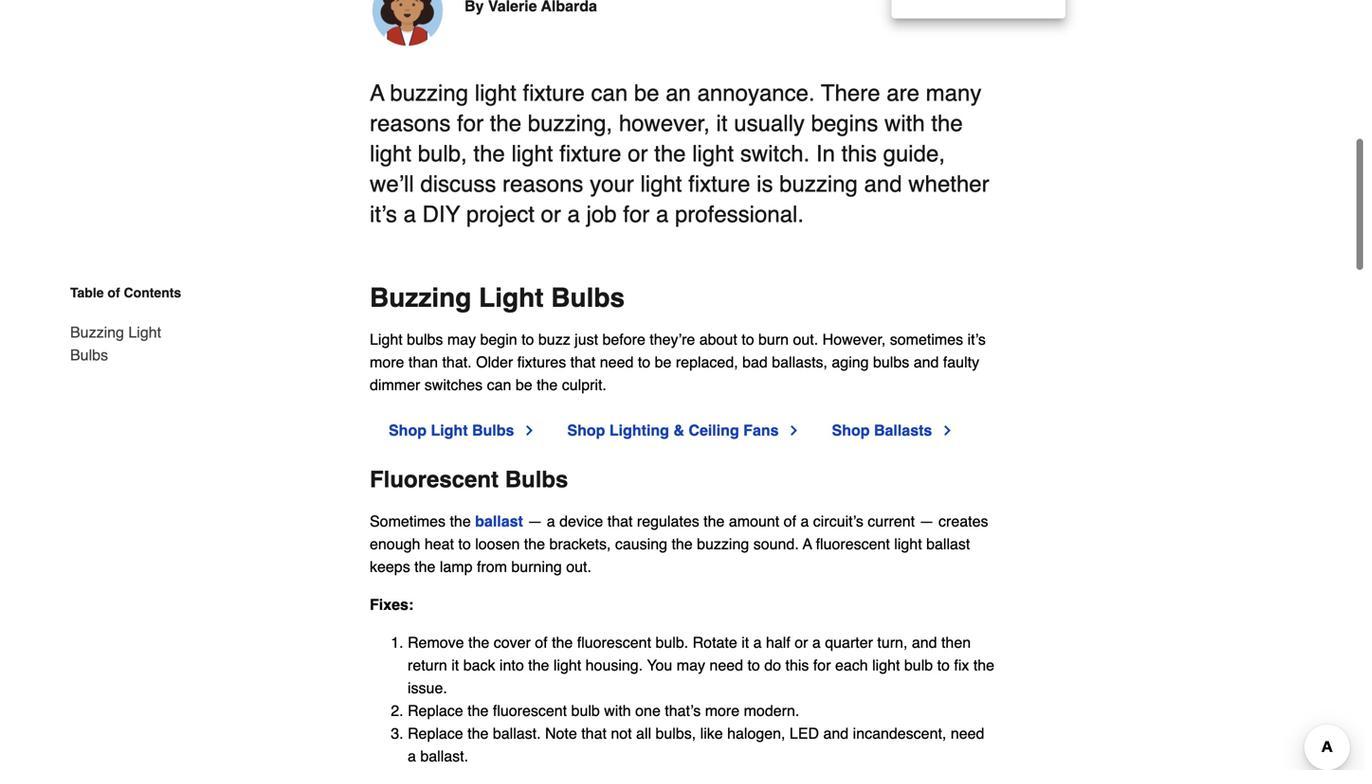 Task type: vqa. For each thing, say whether or not it's contained in the screenshot.
ballast to the bottom
yes



Task type: describe. For each thing, give the bounding box(es) containing it.
2 vertical spatial be
[[516, 377, 533, 394]]

out. inside — a device that regulates the amount of a circuit's current — creates enough heat to loosen the brackets, causing the buzzing sound. a fluorescent light ballast keeps the lamp from burning out.
[[566, 559, 592, 576]]

half
[[766, 635, 791, 652]]

and left "then"
[[912, 635, 937, 652]]

led
[[790, 726, 819, 743]]

it's inside light bulbs may begin to buzz just before they're about to burn out. however, sometimes it's more than that. older fixtures that need to be replaced, bad ballasts, aging bulbs and faulty dimmer switches can be the culprit.
[[968, 331, 986, 349]]

lamp
[[440, 559, 473, 576]]

your
[[590, 171, 634, 197]]

buzzing light bulbs link
[[70, 310, 197, 367]]

turn,
[[878, 635, 908, 652]]

however,
[[823, 331, 886, 349]]

each
[[835, 657, 868, 675]]

begin
[[480, 331, 517, 349]]

quarter
[[825, 635, 873, 652]]

culprit.
[[562, 377, 607, 394]]

contents
[[124, 285, 181, 301]]

regulates
[[637, 513, 700, 531]]

can inside the a buzzing light fixture can be an annoyance. there are many reasons for the buzzing, however, it usually begins with the light bulb, the light fixture or the light switch. in this guide, we'll discuss reasons your light fixture is buzzing and whether it's a diy project or a job for a professional.
[[591, 80, 628, 106]]

fixes: remove the cover of the fluorescent bulb. rotate it a half or a quarter turn, and then return it back into the light housing. you may need to do this for each light bulb to fix the issue. replace the fluorescent bulb with one that's more modern. replace the ballast. note that not all bulbs, like halogen, led and incandescent, need a ballast.
[[370, 597, 995, 766]]

a buzzing light fixture can be an annoyance. there are many reasons for the buzzing, however, it usually begins with the light bulb, the light fixture or the light switch. in this guide, we'll discuss reasons your light fixture is buzzing and whether it's a diy project or a job for a professional.
[[370, 80, 990, 228]]

a left half
[[754, 635, 762, 652]]

light inside light bulbs may begin to buzz just before they're about to burn out. however, sometimes it's more than that. older fixtures that need to be replaced, bad ballasts, aging bulbs and faulty dimmer switches can be the culprit.
[[370, 331, 403, 349]]

fixes:
[[370, 597, 414, 614]]

1 horizontal spatial reasons
[[503, 171, 584, 197]]

more inside light bulbs may begin to buzz just before they're about to burn out. however, sometimes it's more than that. older fixtures that need to be replaced, bad ballasts, aging bulbs and faulty dimmer switches can be the culprit.
[[370, 354, 404, 371]]

creates
[[939, 513, 989, 531]]

heat
[[425, 536, 454, 553]]

housing.
[[586, 657, 643, 675]]

brackets,
[[550, 536, 611, 553]]

&
[[674, 422, 685, 440]]

— a device that regulates the amount of a circuit's current — creates enough heat to loosen the brackets, causing the buzzing sound. a fluorescent light ballast keeps the lamp from burning out.
[[370, 513, 989, 576]]

you
[[647, 657, 673, 675]]

sometimes
[[890, 331, 964, 349]]

discuss
[[420, 171, 496, 197]]

usually
[[734, 111, 805, 137]]

shop ballasts link
[[832, 420, 955, 443]]

shop light bulbs link
[[389, 420, 537, 443]]

bulb.
[[656, 635, 689, 652]]

shop light bulbs
[[389, 422, 514, 440]]

0 vertical spatial ballast.
[[493, 726, 541, 743]]

to left fix
[[937, 657, 950, 675]]

and inside the a buzzing light fixture can be an annoyance. there are many reasons for the buzzing, however, it usually begins with the light bulb, the light fixture or the light switch. in this guide, we'll discuss reasons your light fixture is buzzing and whether it's a diy project or a job for a professional.
[[864, 171, 902, 197]]

fluorescent
[[370, 467, 499, 493]]

they're
[[650, 331, 695, 349]]

light inside buzzing light bulbs
[[128, 324, 161, 341]]

0 horizontal spatial of
[[108, 285, 120, 301]]

buzzing,
[[528, 111, 613, 137]]

table of contents
[[70, 285, 181, 301]]

1 vertical spatial be
[[655, 354, 672, 371]]

remove
[[408, 635, 464, 652]]

whether
[[909, 171, 990, 197]]

dimmer
[[370, 377, 420, 394]]

1 vertical spatial fixture
[[560, 141, 622, 167]]

light bulbs may begin to buzz just before they're about to burn out. however, sometimes it's more than that. older fixtures that need to be replaced, bad ballasts, aging bulbs and faulty dimmer switches can be the culprit.
[[370, 331, 986, 394]]

a left device
[[547, 513, 555, 531]]

buzzing light bulbs inside table of contents element
[[70, 324, 161, 364]]

buzz
[[539, 331, 571, 349]]

for inside the fixes: remove the cover of the fluorescent bulb. rotate it a half or a quarter turn, and then return it back into the light housing. you may need to do this for each light bulb to fix the issue. replace the fluorescent bulb with one that's more modern. replace the ballast. note that not all bulbs, like halogen, led and incandescent, need a ballast.
[[814, 657, 831, 675]]

switch.
[[741, 141, 810, 167]]

bulbs,
[[656, 726, 696, 743]]

buzzing inside — a device that regulates the amount of a circuit's current — creates enough heat to loosen the brackets, causing the buzzing sound. a fluorescent light ballast keeps the lamp from burning out.
[[697, 536, 749, 553]]

that inside — a device that regulates the amount of a circuit's current — creates enough heat to loosen the brackets, causing the buzzing sound. a fluorescent light ballast keeps the lamp from burning out.
[[608, 513, 633, 531]]

ballast inside — a device that regulates the amount of a circuit's current — creates enough heat to loosen the brackets, causing the buzzing sound. a fluorescent light ballast keeps the lamp from burning out.
[[927, 536, 970, 553]]

ballast link
[[475, 513, 523, 531]]

0 horizontal spatial it
[[452, 657, 459, 675]]

bulbs left chevron right icon
[[472, 422, 514, 440]]

return
[[408, 657, 447, 675]]

a left job
[[568, 202, 580, 228]]

about
[[700, 331, 738, 349]]

1 vertical spatial fluorescent
[[577, 635, 652, 652]]

1 horizontal spatial or
[[628, 141, 648, 167]]

0 vertical spatial reasons
[[370, 111, 451, 137]]

burning
[[512, 559, 562, 576]]

shop for shop lighting & ceiling fans
[[567, 422, 605, 440]]

do
[[765, 657, 781, 675]]

bulbs inside buzzing light bulbs
[[70, 347, 108, 364]]

1 — from the left
[[528, 513, 543, 531]]

table
[[70, 285, 104, 301]]

we'll
[[370, 171, 414, 197]]

issue.
[[408, 680, 447, 698]]

1 vertical spatial bulbs
[[873, 354, 910, 371]]

that inside light bulbs may begin to buzz just before they're about to burn out. however, sometimes it's more than that. older fixtures that need to be replaced, bad ballasts, aging bulbs and faulty dimmer switches can be the culprit.
[[571, 354, 596, 371]]

halogen,
[[727, 726, 786, 743]]

begins
[[811, 111, 878, 137]]

all
[[636, 726, 652, 743]]

bulbs up just
[[551, 283, 625, 314]]

1 horizontal spatial buzzing
[[370, 283, 472, 314]]

bulbs down chevron right icon
[[505, 467, 568, 493]]

burn
[[759, 331, 789, 349]]

light inside — a device that regulates the amount of a circuit's current — creates enough heat to loosen the brackets, causing the buzzing sound. a fluorescent light ballast keeps the lamp from burning out.
[[895, 536, 922, 553]]

fixtures
[[517, 354, 566, 371]]

from
[[477, 559, 507, 576]]

before
[[603, 331, 646, 349]]

a right job
[[656, 202, 669, 228]]

or inside the fixes: remove the cover of the fluorescent bulb. rotate it a half or a quarter turn, and then return it back into the light housing. you may need to do this for each light bulb to fix the issue. replace the fluorescent bulb with one that's more modern. replace the ballast. note that not all bulbs, like halogen, led and incandescent, need a ballast.
[[795, 635, 808, 652]]

of inside the fixes: remove the cover of the fluorescent bulb. rotate it a half or a quarter turn, and then return it back into the light housing. you may need to do this for each light bulb to fix the issue. replace the fluorescent bulb with one that's more modern. replace the ballast. note that not all bulbs, like halogen, led and incandescent, need a ballast.
[[535, 635, 548, 652]]

2 horizontal spatial it
[[742, 635, 749, 652]]

with inside the a buzzing light fixture can be an annoyance. there are many reasons for the buzzing, however, it usually begins with the light bulb, the light fixture or the light switch. in this guide, we'll discuss reasons your light fixture is buzzing and whether it's a diy project or a job for a professional.
[[885, 111, 925, 137]]

an
[[666, 80, 691, 106]]

that's
[[665, 703, 701, 720]]

a left diy
[[404, 202, 416, 228]]

that.
[[442, 354, 472, 371]]

fluorescent bulbs
[[370, 467, 568, 493]]

0 vertical spatial bulbs
[[407, 331, 443, 349]]

fans
[[744, 422, 779, 440]]

2 vertical spatial need
[[951, 726, 985, 743]]

keeps
[[370, 559, 410, 576]]

then
[[942, 635, 971, 652]]

0 vertical spatial bulb
[[905, 657, 933, 675]]

causing
[[615, 536, 668, 553]]

to up bad
[[742, 331, 754, 349]]

0 horizontal spatial for
[[457, 111, 484, 137]]

to left buzz
[[522, 331, 534, 349]]

amount
[[729, 513, 780, 531]]

2 vertical spatial fixture
[[689, 171, 751, 197]]

rotate
[[693, 635, 738, 652]]

and inside light bulbs may begin to buzz just before they're about to burn out. however, sometimes it's more than that. older fixtures that need to be replaced, bad ballasts, aging bulbs and faulty dimmer switches can be the culprit.
[[914, 354, 939, 371]]



Task type: locate. For each thing, give the bounding box(es) containing it.
replace
[[408, 703, 463, 720], [408, 726, 463, 743]]

2 horizontal spatial or
[[795, 635, 808, 652]]

than
[[409, 354, 438, 371]]

0 horizontal spatial ballast.
[[420, 748, 469, 766]]

be inside the a buzzing light fixture can be an annoyance. there are many reasons for the buzzing, however, it usually begins with the light bulb, the light fixture or the light switch. in this guide, we'll discuss reasons your light fixture is buzzing and whether it's a diy project or a job for a professional.
[[634, 80, 660, 106]]

or up your
[[628, 141, 648, 167]]

0 vertical spatial buzzing
[[370, 283, 472, 314]]

bulbs
[[407, 331, 443, 349], [873, 354, 910, 371]]

for
[[457, 111, 484, 137], [623, 202, 650, 228], [814, 657, 831, 675]]

1 vertical spatial that
[[608, 513, 633, 531]]

0 horizontal spatial buzzing light bulbs
[[70, 324, 161, 364]]

bad
[[743, 354, 768, 371]]

0 horizontal spatial shop
[[389, 422, 427, 440]]

1 horizontal spatial ballast
[[927, 536, 970, 553]]

of up sound. at the right of the page
[[784, 513, 797, 531]]

0 horizontal spatial out.
[[566, 559, 592, 576]]

fixture up buzzing,
[[523, 80, 585, 106]]

shop down dimmer
[[389, 422, 427, 440]]

0 vertical spatial can
[[591, 80, 628, 106]]

2 chevron right image from the left
[[940, 424, 955, 439]]

0 horizontal spatial —
[[528, 513, 543, 531]]

and down guide,
[[864, 171, 902, 197]]

0 vertical spatial out.
[[793, 331, 819, 349]]

2 horizontal spatial for
[[814, 657, 831, 675]]

just
[[575, 331, 598, 349]]

chevron right image for shop lighting & ceiling fans
[[787, 424, 802, 439]]

professional.
[[675, 202, 804, 228]]

ballast up 'loosen'
[[475, 513, 523, 531]]

the inside light bulbs may begin to buzz just before they're about to burn out. however, sometimes it's more than that. older fixtures that need to be replaced, bad ballasts, aging bulbs and faulty dimmer switches can be the culprit.
[[537, 377, 558, 394]]

out. inside light bulbs may begin to buzz just before they're about to burn out. however, sometimes it's more than that. older fixtures that need to be replaced, bad ballasts, aging bulbs and faulty dimmer switches can be the culprit.
[[793, 331, 819, 349]]

buzzing up the than
[[370, 283, 472, 314]]

this inside the a buzzing light fixture can be an annoyance. there are many reasons for the buzzing, however, it usually begins with the light bulb, the light fixture or the light switch. in this guide, we'll discuss reasons your light fixture is buzzing and whether it's a diy project or a job for a professional.
[[842, 141, 877, 167]]

this inside the fixes: remove the cover of the fluorescent bulb. rotate it a half or a quarter turn, and then return it back into the light housing. you may need to do this for each light bulb to fix the issue. replace the fluorescent bulb with one that's more modern. replace the ballast. note that not all bulbs, like halogen, led and incandescent, need a ballast.
[[786, 657, 809, 675]]

modern.
[[744, 703, 800, 720]]

be left an
[[634, 80, 660, 106]]

like
[[700, 726, 723, 743]]

chevron right image inside shop ballasts "link"
[[940, 424, 955, 439]]

more up the like
[[705, 703, 740, 720]]

sometimes
[[370, 513, 446, 531]]

0 horizontal spatial buzzing
[[70, 324, 124, 341]]

light down switches on the left of the page
[[431, 422, 468, 440]]

there
[[821, 80, 881, 106]]

0 horizontal spatial fluorescent
[[493, 703, 567, 720]]

one
[[636, 703, 661, 720]]

shop down culprit.
[[567, 422, 605, 440]]

bulbs
[[551, 283, 625, 314], [70, 347, 108, 364], [472, 422, 514, 440], [505, 467, 568, 493]]

project
[[466, 202, 535, 228]]

it's up faulty
[[968, 331, 986, 349]]

1 vertical spatial more
[[705, 703, 740, 720]]

2 vertical spatial fluorescent
[[493, 703, 567, 720]]

2 horizontal spatial buzzing
[[780, 171, 858, 197]]

may inside the fixes: remove the cover of the fluorescent bulb. rotate it a half or a quarter turn, and then return it back into the light housing. you may need to do this for each light bulb to fix the issue. replace the fluorescent bulb with one that's more modern. replace the ballast. note that not all bulbs, like halogen, led and incandescent, need a ballast.
[[677, 657, 706, 675]]

be
[[634, 80, 660, 106], [655, 354, 672, 371], [516, 377, 533, 394]]

ballast down creates
[[927, 536, 970, 553]]

0 vertical spatial ballast
[[475, 513, 523, 531]]

that left not
[[582, 726, 607, 743]]

1 vertical spatial it's
[[968, 331, 986, 349]]

0 horizontal spatial can
[[487, 377, 511, 394]]

buzzing light bulbs up "begin"
[[370, 283, 625, 314]]

it right rotate
[[742, 635, 749, 652]]

ballast. down issue.
[[420, 748, 469, 766]]

this right in at top
[[842, 141, 877, 167]]

0 vertical spatial buzzing
[[390, 80, 469, 106]]

can down 'older'
[[487, 377, 511, 394]]

to up lamp
[[458, 536, 471, 553]]

ballast. left note
[[493, 726, 541, 743]]

chevron right image inside shop lighting & ceiling fans link
[[787, 424, 802, 439]]

circuit's
[[813, 513, 864, 531]]

table of contents element
[[55, 284, 197, 367]]

back
[[463, 657, 495, 675]]

light down contents
[[128, 324, 161, 341]]

faulty
[[943, 354, 980, 371]]

fixture down buzzing,
[[560, 141, 622, 167]]

this
[[842, 141, 877, 167], [786, 657, 809, 675]]

1 horizontal spatial buzzing light bulbs
[[370, 283, 625, 314]]

0 horizontal spatial it's
[[370, 202, 397, 228]]

and down sometimes
[[914, 354, 939, 371]]

sound.
[[754, 536, 799, 553]]

0 horizontal spatial ballast
[[475, 513, 523, 531]]

fixture
[[523, 80, 585, 106], [560, 141, 622, 167], [689, 171, 751, 197]]

annoyance.
[[698, 80, 815, 106]]

to
[[522, 331, 534, 349], [742, 331, 754, 349], [638, 354, 651, 371], [458, 536, 471, 553], [748, 657, 760, 675], [937, 657, 950, 675]]

2 vertical spatial or
[[795, 635, 808, 652]]

chevron right image for shop ballasts
[[940, 424, 955, 439]]

can inside light bulbs may begin to buzz just before they're about to burn out. however, sometimes it's more than that. older fixtures that need to be replaced, bad ballasts, aging bulbs and faulty dimmer switches can be the culprit.
[[487, 377, 511, 394]]

however,
[[619, 111, 710, 137]]

1 horizontal spatial shop
[[567, 422, 605, 440]]

2 horizontal spatial of
[[784, 513, 797, 531]]

need inside light bulbs may begin to buzz just before they're about to burn out. however, sometimes it's more than that. older fixtures that need to be replaced, bad ballasts, aging bulbs and faulty dimmer switches can be the culprit.
[[600, 354, 634, 371]]

0 vertical spatial a
[[370, 80, 384, 106]]

that up culprit.
[[571, 354, 596, 371]]

fluorescent up "housing."
[[577, 635, 652, 652]]

0 vertical spatial buzzing light bulbs
[[370, 283, 625, 314]]

and right led
[[824, 726, 849, 743]]

for left 'each'
[[814, 657, 831, 675]]

more up dimmer
[[370, 354, 404, 371]]

1 vertical spatial a
[[803, 536, 812, 553]]

out. down brackets,
[[566, 559, 592, 576]]

for right job
[[623, 202, 650, 228]]

0 vertical spatial for
[[457, 111, 484, 137]]

0 vertical spatial with
[[885, 111, 925, 137]]

1 vertical spatial out.
[[566, 559, 592, 576]]

buzzing down in at top
[[780, 171, 858, 197]]

1 vertical spatial this
[[786, 657, 809, 675]]

1 horizontal spatial a
[[803, 536, 812, 553]]

0 vertical spatial it
[[717, 111, 728, 137]]

chevron right image
[[522, 424, 537, 439]]

the
[[490, 111, 522, 137], [932, 111, 963, 137], [474, 141, 505, 167], [654, 141, 686, 167], [537, 377, 558, 394], [450, 513, 471, 531], [704, 513, 725, 531], [524, 536, 545, 553], [672, 536, 693, 553], [415, 559, 436, 576], [468, 635, 490, 652], [552, 635, 573, 652], [528, 657, 549, 675], [974, 657, 995, 675], [468, 703, 489, 720], [468, 726, 489, 743]]

may down bulb. at the bottom of page
[[677, 657, 706, 675]]

— right ballast 'link'
[[528, 513, 543, 531]]

3 shop from the left
[[832, 422, 870, 440]]

need down rotate
[[710, 657, 743, 675]]

1 horizontal spatial more
[[705, 703, 740, 720]]

1 horizontal spatial ballast.
[[493, 726, 541, 743]]

shop for shop ballasts
[[832, 422, 870, 440]]

lighting
[[610, 422, 669, 440]]

0 horizontal spatial buzzing
[[390, 80, 469, 106]]

1 vertical spatial bulb
[[571, 703, 600, 720]]

a down issue.
[[408, 748, 416, 766]]

a inside the a buzzing light fixture can be an annoyance. there are many reasons for the buzzing, however, it usually begins with the light bulb, the light fixture or the light switch. in this guide, we'll discuss reasons your light fixture is buzzing and whether it's a diy project or a job for a professional.
[[370, 80, 384, 106]]

or right "project"
[[541, 202, 561, 228]]

may
[[447, 331, 476, 349], [677, 657, 706, 675]]

chevron right image right ballasts
[[940, 424, 955, 439]]

1 vertical spatial ballast.
[[420, 748, 469, 766]]

of
[[108, 285, 120, 301], [784, 513, 797, 531], [535, 635, 548, 652]]

0 horizontal spatial this
[[786, 657, 809, 675]]

fluorescent down circuit's
[[816, 536, 890, 553]]

buzzing
[[370, 283, 472, 314], [70, 324, 124, 341]]

1 vertical spatial replace
[[408, 726, 463, 743]]

buzzing down amount
[[697, 536, 749, 553]]

2 vertical spatial that
[[582, 726, 607, 743]]

1 horizontal spatial buzzing
[[697, 536, 749, 553]]

ballasts
[[874, 422, 932, 440]]

1 vertical spatial it
[[742, 635, 749, 652]]

1 horizontal spatial it
[[717, 111, 728, 137]]

1 vertical spatial with
[[604, 703, 631, 720]]

diy
[[423, 202, 460, 228]]

1 vertical spatial buzzing
[[780, 171, 858, 197]]

0 horizontal spatial or
[[541, 202, 561, 228]]

1 horizontal spatial bulb
[[905, 657, 933, 675]]

it's inside the a buzzing light fixture can be an annoyance. there are many reasons for the buzzing, however, it usually begins with the light bulb, the light fixture or the light switch. in this guide, we'll discuss reasons your light fixture is buzzing and whether it's a diy project or a job for a professional.
[[370, 202, 397, 228]]

cover
[[494, 635, 531, 652]]

bulb up note
[[571, 703, 600, 720]]

1 horizontal spatial out.
[[793, 331, 819, 349]]

may inside light bulbs may begin to buzz just before they're about to burn out. however, sometimes it's more than that. older fixtures that need to be replaced, bad ballasts, aging bulbs and faulty dimmer switches can be the culprit.
[[447, 331, 476, 349]]

incandescent,
[[853, 726, 947, 743]]

buzzing inside table of contents element
[[70, 324, 124, 341]]

2 horizontal spatial fluorescent
[[816, 536, 890, 553]]

— right the current
[[919, 513, 935, 531]]

to left do
[[748, 657, 760, 675]]

bulbs down table at the top
[[70, 347, 108, 364]]

0 vertical spatial that
[[571, 354, 596, 371]]

0 vertical spatial more
[[370, 354, 404, 371]]

can
[[591, 80, 628, 106], [487, 377, 511, 394]]

be down they're
[[655, 354, 672, 371]]

1 replace from the top
[[408, 703, 463, 720]]

1 vertical spatial buzzing
[[70, 324, 124, 341]]

it down annoyance.
[[717, 111, 728, 137]]

0 vertical spatial fixture
[[523, 80, 585, 106]]

to down before
[[638, 354, 651, 371]]

fluorescent inside — a device that regulates the amount of a circuit's current — creates enough heat to loosen the brackets, causing the buzzing sound. a fluorescent light ballast keeps the lamp from burning out.
[[816, 536, 890, 553]]

reasons up "project"
[[503, 171, 584, 197]]

is
[[757, 171, 773, 197]]

1 vertical spatial or
[[541, 202, 561, 228]]

light up dimmer
[[370, 331, 403, 349]]

device
[[560, 513, 603, 531]]

0 vertical spatial fluorescent
[[816, 536, 890, 553]]

1 vertical spatial for
[[623, 202, 650, 228]]

chevron right image
[[787, 424, 802, 439], [940, 424, 955, 439]]

to inside — a device that regulates the amount of a circuit's current — creates enough heat to loosen the brackets, causing the buzzing sound. a fluorescent light ballast keeps the lamp from burning out.
[[458, 536, 471, 553]]

switches
[[425, 377, 483, 394]]

a left circuit's
[[801, 513, 809, 531]]

need right incandescent,
[[951, 726, 985, 743]]

light
[[479, 283, 544, 314], [128, 324, 161, 341], [370, 331, 403, 349], [431, 422, 468, 440]]

more
[[370, 354, 404, 371], [705, 703, 740, 720]]

buzzing up "bulb," on the left of page
[[390, 80, 469, 106]]

a down valerie albarda image
[[370, 80, 384, 106]]

it's down 'we'll'
[[370, 202, 397, 228]]

fluorescent up note
[[493, 703, 567, 720]]

valerie albarda image
[[370, 0, 446, 48]]

1 horizontal spatial may
[[677, 657, 706, 675]]

fixture up professional.
[[689, 171, 751, 197]]

in
[[816, 141, 835, 167]]

bulb down turn,
[[905, 657, 933, 675]]

more inside the fixes: remove the cover of the fluorescent bulb. rotate it a half or a quarter turn, and then return it back into the light housing. you may need to do this for each light bulb to fix the issue. replace the fluorescent bulb with one that's more modern. replace the ballast. note that not all bulbs, like halogen, led and incandescent, need a ballast.
[[705, 703, 740, 720]]

shop for shop light bulbs
[[389, 422, 427, 440]]

0 vertical spatial need
[[600, 354, 634, 371]]

enough
[[370, 536, 420, 553]]

bulbs right aging
[[873, 354, 910, 371]]

1 horizontal spatial for
[[623, 202, 650, 228]]

with down are
[[885, 111, 925, 137]]

it left back
[[452, 657, 459, 675]]

older
[[476, 354, 513, 371]]

1 horizontal spatial need
[[710, 657, 743, 675]]

1 chevron right image from the left
[[787, 424, 802, 439]]

shop ballasts
[[832, 422, 932, 440]]

1 horizontal spatial this
[[842, 141, 877, 167]]

1 vertical spatial need
[[710, 657, 743, 675]]

and
[[864, 171, 902, 197], [914, 354, 939, 371], [912, 635, 937, 652], [824, 726, 849, 743]]

that
[[571, 354, 596, 371], [608, 513, 633, 531], [582, 726, 607, 743]]

1 horizontal spatial —
[[919, 513, 935, 531]]

2 vertical spatial it
[[452, 657, 459, 675]]

1 horizontal spatial bulbs
[[873, 354, 910, 371]]

bulb,
[[418, 141, 467, 167]]

1 vertical spatial can
[[487, 377, 511, 394]]

a inside — a device that regulates the amount of a circuit's current — creates enough heat to loosen the brackets, causing the buzzing sound. a fluorescent light ballast keeps the lamp from burning out.
[[803, 536, 812, 553]]

of right table at the top
[[108, 285, 120, 301]]

with inside the fixes: remove the cover of the fluorescent bulb. rotate it a half or a quarter turn, and then return it back into the light housing. you may need to do this for each light bulb to fix the issue. replace the fluorescent bulb with one that's more modern. replace the ballast. note that not all bulbs, like halogen, led and incandescent, need a ballast.
[[604, 703, 631, 720]]

with up not
[[604, 703, 631, 720]]

ceiling
[[689, 422, 739, 440]]

0 horizontal spatial bulb
[[571, 703, 600, 720]]

2 horizontal spatial shop
[[832, 422, 870, 440]]

0 horizontal spatial with
[[604, 703, 631, 720]]

1 horizontal spatial fluorescent
[[577, 635, 652, 652]]

or right half
[[795, 635, 808, 652]]

1 vertical spatial may
[[677, 657, 706, 675]]

not
[[611, 726, 632, 743]]

that inside the fixes: remove the cover of the fluorescent bulb. rotate it a half or a quarter turn, and then return it back into the light housing. you may need to do this for each light bulb to fix the issue. replace the fluorescent bulb with one that's more modern. replace the ballast. note that not all bulbs, like halogen, led and incandescent, need a ballast.
[[582, 726, 607, 743]]

light
[[475, 80, 517, 106], [370, 141, 412, 167], [512, 141, 553, 167], [692, 141, 734, 167], [641, 171, 682, 197], [895, 536, 922, 553], [554, 657, 582, 675], [873, 657, 900, 675]]

bulb
[[905, 657, 933, 675], [571, 703, 600, 720]]

are
[[887, 80, 920, 106]]

2 shop from the left
[[567, 422, 605, 440]]

may up that.
[[447, 331, 476, 349]]

for up "bulb," on the left of page
[[457, 111, 484, 137]]

note
[[545, 726, 577, 743]]

loosen
[[475, 536, 520, 553]]

2 replace from the top
[[408, 726, 463, 743]]

0 horizontal spatial chevron right image
[[787, 424, 802, 439]]

out. up ballasts,
[[793, 331, 819, 349]]

many
[[926, 80, 982, 106]]

reasons up "bulb," on the left of page
[[370, 111, 451, 137]]

a right sound. at the right of the page
[[803, 536, 812, 553]]

2 — from the left
[[919, 513, 935, 531]]

0 vertical spatial replace
[[408, 703, 463, 720]]

replaced,
[[676, 354, 738, 371]]

a
[[370, 80, 384, 106], [803, 536, 812, 553]]

0 vertical spatial be
[[634, 80, 660, 106]]

that up causing
[[608, 513, 633, 531]]

shop lighting & ceiling fans link
[[567, 420, 802, 443]]

this right do
[[786, 657, 809, 675]]

aging
[[832, 354, 869, 371]]

1 horizontal spatial of
[[535, 635, 548, 652]]

reasons
[[370, 111, 451, 137], [503, 171, 584, 197]]

shop inside "link"
[[832, 422, 870, 440]]

0 horizontal spatial more
[[370, 354, 404, 371]]

sometimes the ballast
[[370, 513, 523, 531]]

chevron right image right fans
[[787, 424, 802, 439]]

buzzing down table at the top
[[70, 324, 124, 341]]

can up buzzing,
[[591, 80, 628, 106]]

shop left ballasts
[[832, 422, 870, 440]]

of right cover
[[535, 635, 548, 652]]

a left quarter
[[813, 635, 821, 652]]

1 vertical spatial of
[[784, 513, 797, 531]]

guide,
[[883, 141, 945, 167]]

buzzing light bulbs down table of contents
[[70, 324, 161, 364]]

be down fixtures
[[516, 377, 533, 394]]

it
[[717, 111, 728, 137], [742, 635, 749, 652], [452, 657, 459, 675]]

it inside the a buzzing light fixture can be an annoyance. there are many reasons for the buzzing, however, it usually begins with the light bulb, the light fixture or the light switch. in this guide, we'll discuss reasons your light fixture is buzzing and whether it's a diy project or a job for a professional.
[[717, 111, 728, 137]]

light up "begin"
[[479, 283, 544, 314]]

0 horizontal spatial reasons
[[370, 111, 451, 137]]

1 shop from the left
[[389, 422, 427, 440]]

shop lighting & ceiling fans
[[567, 422, 779, 440]]

bulbs up the than
[[407, 331, 443, 349]]

job
[[587, 202, 617, 228]]

2 vertical spatial buzzing
[[697, 536, 749, 553]]

fix
[[954, 657, 970, 675]]

2 horizontal spatial need
[[951, 726, 985, 743]]

of inside — a device that regulates the amount of a circuit's current — creates enough heat to loosen the brackets, causing the buzzing sound. a fluorescent light ballast keeps the lamp from burning out.
[[784, 513, 797, 531]]

1 vertical spatial buzzing light bulbs
[[70, 324, 161, 364]]

need down before
[[600, 354, 634, 371]]

fluorescent
[[816, 536, 890, 553], [577, 635, 652, 652], [493, 703, 567, 720]]

1 horizontal spatial chevron right image
[[940, 424, 955, 439]]



